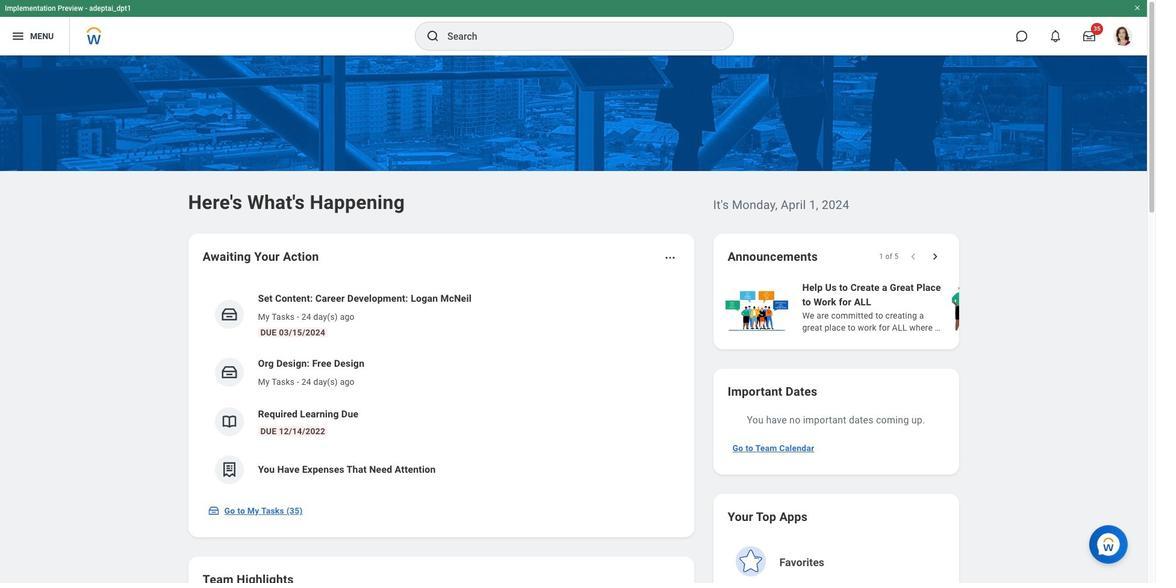 Task type: locate. For each thing, give the bounding box(es) containing it.
search image
[[426, 29, 440, 43]]

status
[[880, 252, 899, 261]]

1 vertical spatial inbox image
[[208, 505, 220, 517]]

list
[[723, 280, 1157, 335], [203, 282, 680, 494]]

1 horizontal spatial inbox image
[[220, 305, 238, 324]]

banner
[[0, 0, 1148, 55]]

inbox large image
[[1084, 30, 1096, 42]]

book open image
[[220, 413, 238, 431]]

main content
[[0, 55, 1157, 583]]

inbox image
[[220, 363, 238, 381]]

profile logan mcneil image
[[1114, 27, 1133, 48]]

inbox image
[[220, 305, 238, 324], [208, 505, 220, 517]]

Search Workday  search field
[[448, 23, 709, 49]]

0 horizontal spatial list
[[203, 282, 680, 494]]

1 horizontal spatial list
[[723, 280, 1157, 335]]

chevron left small image
[[908, 251, 920, 263]]



Task type: describe. For each thing, give the bounding box(es) containing it.
related actions image
[[664, 252, 676, 264]]

chevron right small image
[[929, 251, 941, 263]]

0 horizontal spatial inbox image
[[208, 505, 220, 517]]

0 vertical spatial inbox image
[[220, 305, 238, 324]]

close environment banner image
[[1134, 4, 1142, 11]]

justify image
[[11, 29, 25, 43]]

notifications large image
[[1050, 30, 1062, 42]]

dashboard expenses image
[[220, 461, 238, 479]]



Task type: vqa. For each thing, say whether or not it's contained in the screenshot.
the dashboard expenses IMAGE
yes



